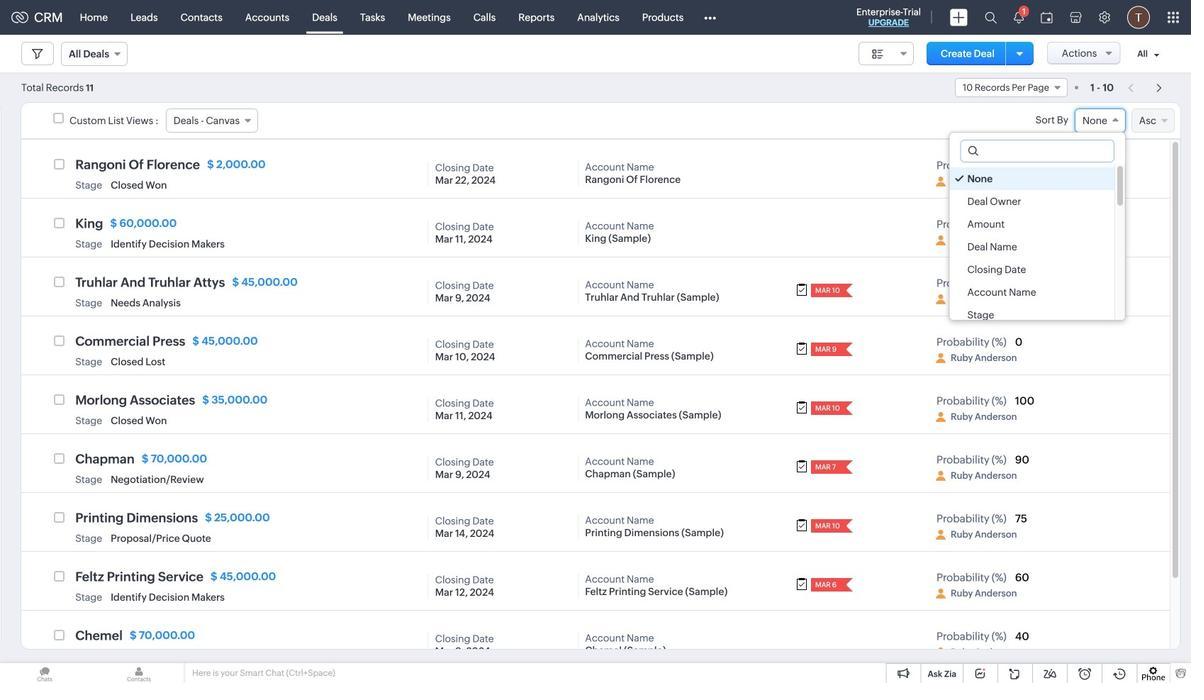 Task type: describe. For each thing, give the bounding box(es) containing it.
contacts image
[[94, 663, 184, 683]]

5 option from the top
[[950, 258, 1115, 281]]

logo image
[[11, 12, 28, 23]]

1 icon_profile image from the top
[[936, 177, 946, 187]]

2 option from the top
[[950, 190, 1115, 213]]

4 option from the top
[[950, 235, 1115, 258]]

search image
[[985, 11, 997, 23]]

7 option from the top
[[950, 304, 1115, 326]]

5 icon_profile image from the top
[[936, 412, 946, 422]]

search element
[[977, 0, 1006, 35]]

profile image
[[1128, 6, 1150, 29]]



Task type: vqa. For each thing, say whether or not it's contained in the screenshot.
Other Modules field
no



Task type: locate. For each thing, give the bounding box(es) containing it.
None field
[[1075, 109, 1126, 133]]

chats image
[[0, 663, 89, 683]]

3 icon_profile image from the top
[[936, 294, 946, 304]]

2 icon_profile image from the top
[[936, 236, 946, 245]]

7 icon_profile image from the top
[[936, 530, 946, 540]]

4 icon_profile image from the top
[[936, 353, 946, 363]]

3 option from the top
[[950, 213, 1115, 235]]

1 option from the top
[[950, 167, 1115, 190]]

8 icon_profile image from the top
[[936, 589, 946, 599]]

None text field
[[961, 140, 1114, 162]]

create menu image
[[950, 9, 968, 26]]

calendar image
[[1041, 12, 1053, 23]]

9 icon_profile image from the top
[[936, 648, 946, 658]]

create menu element
[[942, 0, 977, 34]]

icon_profile image
[[936, 177, 946, 187], [936, 236, 946, 245], [936, 294, 946, 304], [936, 353, 946, 363], [936, 412, 946, 422], [936, 471, 946, 481], [936, 530, 946, 540], [936, 589, 946, 599], [936, 648, 946, 658]]

6 option from the top
[[950, 281, 1115, 304]]

signals element
[[1006, 0, 1033, 35]]

option
[[950, 167, 1115, 190], [950, 190, 1115, 213], [950, 213, 1115, 235], [950, 235, 1115, 258], [950, 258, 1115, 281], [950, 281, 1115, 304], [950, 304, 1115, 326]]

profile element
[[1119, 0, 1159, 34]]

6 icon_profile image from the top
[[936, 471, 946, 481]]

list box
[[950, 164, 1126, 326]]



